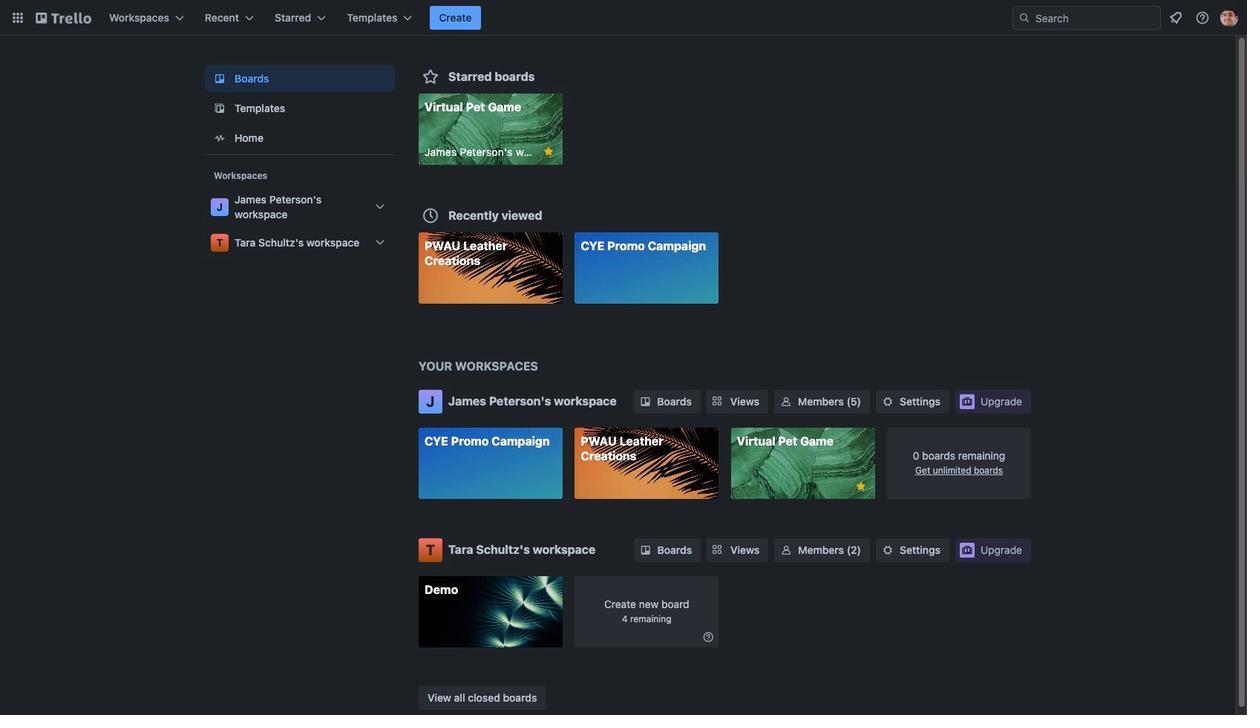 Task type: locate. For each thing, give the bounding box(es) containing it.
board image
[[211, 70, 229, 88]]

sm image
[[638, 394, 653, 409], [638, 542, 653, 557], [881, 542, 896, 557], [701, 629, 716, 644]]

search image
[[1019, 12, 1031, 24]]

back to home image
[[36, 6, 91, 30]]

open information menu image
[[1196, 10, 1210, 25]]

template board image
[[211, 100, 229, 117]]

primary element
[[0, 0, 1248, 36]]

james peterson (jamespeterson93) image
[[1221, 9, 1239, 27]]

sm image
[[779, 394, 794, 409], [881, 394, 896, 409], [779, 542, 794, 557]]



Task type: describe. For each thing, give the bounding box(es) containing it.
click to unstar this board. it will be removed from your starred list. image
[[542, 145, 555, 158]]

Search field
[[1013, 6, 1161, 30]]

home image
[[211, 129, 229, 147]]

0 notifications image
[[1167, 9, 1185, 27]]



Task type: vqa. For each thing, say whether or not it's contained in the screenshot.
leftmost sm icon
yes



